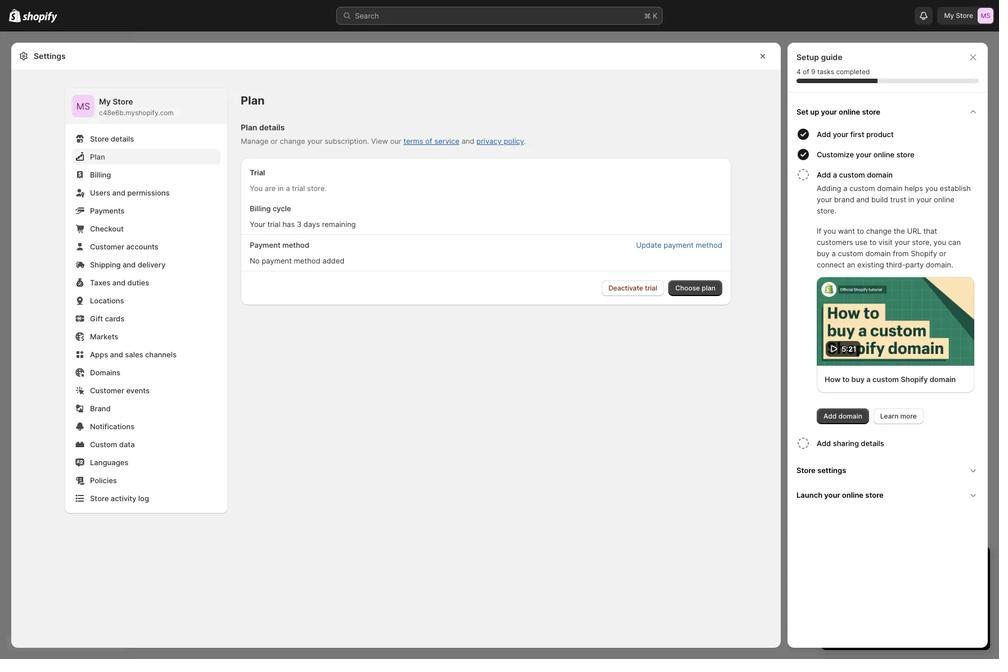 Task type: locate. For each thing, give the bounding box(es) containing it.
the
[[894, 227, 905, 236]]

1 horizontal spatial change
[[866, 227, 892, 236]]

or right manage
[[271, 137, 278, 146]]

.
[[524, 137, 526, 146]]

update payment method
[[636, 241, 722, 250]]

add
[[817, 130, 831, 139], [817, 170, 831, 179], [824, 412, 837, 421], [817, 439, 831, 448]]

0 vertical spatial store.
[[307, 184, 327, 193]]

trial left has at left
[[268, 220, 280, 229]]

you right helps on the top of the page
[[925, 184, 938, 193]]

0 horizontal spatial payment
[[262, 257, 292, 266]]

store down store settings button at the right bottom of the page
[[866, 491, 884, 500]]

2 horizontal spatial trial
[[645, 284, 657, 293]]

and right service
[[462, 137, 475, 146]]

a inside adding a custom domain helps you establish your brand and build trust in your online store.
[[844, 184, 848, 193]]

of right terms
[[425, 137, 432, 146]]

change right manage
[[280, 137, 305, 146]]

plan inside shop settings menu element
[[90, 152, 105, 161]]

change
[[280, 137, 305, 146], [866, 227, 892, 236]]

store up add a custom domain button
[[897, 150, 915, 159]]

and right taxes
[[112, 279, 126, 288]]

activity
[[111, 495, 136, 504]]

2 vertical spatial store
[[866, 491, 884, 500]]

0 vertical spatial you
[[925, 184, 938, 193]]

a up adding
[[833, 170, 837, 179]]

customers
[[817, 238, 853, 247]]

1 vertical spatial to
[[870, 238, 877, 247]]

view
[[371, 137, 388, 146]]

in inside "dialog"
[[278, 184, 284, 193]]

1 horizontal spatial my store image
[[978, 8, 994, 24]]

can
[[949, 238, 961, 247]]

your
[[821, 107, 837, 116], [833, 130, 849, 139], [307, 137, 323, 146], [856, 150, 872, 159], [817, 195, 832, 204], [917, 195, 932, 204], [895, 238, 910, 247], [824, 491, 840, 500]]

add domain link
[[817, 409, 869, 425]]

adding
[[817, 184, 841, 193]]

shipping and delivery
[[90, 261, 166, 270]]

and right users
[[112, 188, 125, 197]]

0 horizontal spatial or
[[271, 137, 278, 146]]

1 horizontal spatial of
[[803, 68, 809, 76]]

0 vertical spatial my
[[944, 11, 954, 20]]

0 horizontal spatial buy
[[817, 249, 830, 258]]

terms
[[404, 137, 423, 146]]

and right apps
[[110, 351, 123, 360]]

a right "how"
[[867, 375, 871, 384]]

apps and sales channels link
[[72, 347, 221, 363]]

manage
[[241, 137, 269, 146]]

details down c48e6b.myshopify.com
[[111, 134, 134, 143]]

customize
[[817, 150, 854, 159]]

or inside if you want to change the url that customers use to visit your store, you can buy a custom domain from shopify or connect an existing third-party domain.
[[939, 249, 947, 258]]

add up sharing
[[824, 412, 837, 421]]

mark add sharing details as done image
[[797, 437, 810, 450]]

0 vertical spatial trial
[[292, 184, 305, 193]]

connect
[[817, 261, 845, 270]]

search
[[355, 11, 379, 20]]

your left first
[[833, 130, 849, 139]]

brand link
[[72, 401, 221, 417]]

sharing
[[833, 439, 859, 448]]

0 horizontal spatial in
[[278, 184, 284, 193]]

trial right "are"
[[292, 184, 305, 193]]

add a custom domain button
[[817, 165, 984, 183]]

1 vertical spatial change
[[866, 227, 892, 236]]

our
[[390, 137, 401, 146]]

c48e6b.myshopify.com
[[99, 109, 174, 117]]

1 vertical spatial trial
[[268, 220, 280, 229]]

change up visit
[[866, 227, 892, 236]]

payment down payment method
[[262, 257, 292, 266]]

1 vertical spatial details
[[111, 134, 134, 143]]

1 vertical spatial plan
[[241, 123, 257, 132]]

to right "how"
[[843, 375, 850, 384]]

store. down brand
[[817, 206, 837, 215]]

add up customize
[[817, 130, 831, 139]]

store for store settings
[[797, 466, 816, 475]]

store for customize your online store
[[897, 150, 915, 159]]

0 horizontal spatial trial
[[268, 220, 280, 229]]

0 vertical spatial details
[[259, 123, 285, 132]]

my store image
[[978, 8, 994, 24], [72, 95, 95, 118]]

store inside button
[[797, 466, 816, 475]]

add inside add sharing details button
[[817, 439, 831, 448]]

billing up 'your'
[[250, 204, 271, 213]]

details right sharing
[[861, 439, 884, 448]]

choose plan link
[[669, 281, 722, 297]]

and for sales
[[110, 351, 123, 360]]

buy
[[817, 249, 830, 258], [852, 375, 865, 384]]

custom down the customize your online store
[[839, 170, 865, 179]]

1 vertical spatial my store image
[[72, 95, 95, 118]]

method up the plan
[[696, 241, 722, 250]]

and for permissions
[[112, 188, 125, 197]]

online up add your first product at the top right of the page
[[839, 107, 860, 116]]

store up the product
[[862, 107, 881, 116]]

my for my store c48e6b.myshopify.com
[[99, 97, 111, 106]]

setup guide dialog
[[788, 43, 988, 649]]

0 horizontal spatial shopify image
[[9, 9, 21, 23]]

my for my store
[[944, 11, 954, 20]]

from
[[893, 249, 909, 258]]

my inside my store c48e6b.myshopify.com
[[99, 97, 111, 106]]

details inside plan details manage or change your subscription. view our terms of service and privacy policy .
[[259, 123, 285, 132]]

and for delivery
[[123, 261, 136, 270]]

set up your online store button
[[792, 100, 984, 124]]

of inside setup guide dialog
[[803, 68, 809, 76]]

mark add a custom domain as done image
[[797, 168, 810, 182]]

use
[[855, 238, 868, 247]]

a right "are"
[[286, 184, 290, 193]]

add up adding
[[817, 170, 831, 179]]

0 vertical spatial customer
[[90, 243, 124, 252]]

add right mark add sharing details as done icon
[[817, 439, 831, 448]]

1 horizontal spatial trial
[[292, 184, 305, 193]]

0 vertical spatial to
[[857, 227, 864, 236]]

settings dialog
[[11, 43, 781, 649]]

1 horizontal spatial payment
[[664, 241, 694, 250]]

2 vertical spatial you
[[934, 238, 946, 247]]

store
[[956, 11, 973, 20], [113, 97, 133, 106], [90, 134, 109, 143], [797, 466, 816, 475], [90, 495, 109, 504]]

1 horizontal spatial details
[[259, 123, 285, 132]]

customer events
[[90, 387, 150, 396]]

2 vertical spatial trial
[[645, 284, 657, 293]]

trial for your
[[268, 220, 280, 229]]

0 horizontal spatial store.
[[307, 184, 327, 193]]

to right use
[[870, 238, 877, 247]]

1 horizontal spatial or
[[939, 249, 947, 258]]

1 vertical spatial payment
[[262, 257, 292, 266]]

setup
[[797, 52, 819, 62]]

your left subscription.
[[307, 137, 323, 146]]

customer down domains
[[90, 387, 124, 396]]

custom up an
[[838, 249, 864, 258]]

0 horizontal spatial billing
[[90, 170, 111, 179]]

payment method
[[250, 241, 309, 250]]

1 vertical spatial customer
[[90, 387, 124, 396]]

add inside add a custom domain button
[[817, 170, 831, 179]]

0 vertical spatial in
[[278, 184, 284, 193]]

online down establish
[[934, 195, 955, 204]]

change for details
[[280, 137, 305, 146]]

checkout
[[90, 224, 124, 234]]

and left the build
[[857, 195, 870, 204]]

1 vertical spatial store
[[897, 150, 915, 159]]

buy up connect
[[817, 249, 830, 258]]

domain inside adding a custom domain helps you establish your brand and build trust in your online store.
[[877, 184, 903, 193]]

trust
[[890, 195, 907, 204]]

shop settings menu element
[[65, 88, 227, 514]]

in right "are"
[[278, 184, 284, 193]]

0 vertical spatial shopify
[[911, 249, 937, 258]]

billing
[[90, 170, 111, 179], [250, 204, 271, 213]]

ms button
[[72, 95, 95, 118]]

1 vertical spatial billing
[[250, 204, 271, 213]]

0 vertical spatial plan
[[241, 94, 265, 107]]

your up from
[[895, 238, 910, 247]]

2 horizontal spatial details
[[861, 439, 884, 448]]

your inside button
[[833, 130, 849, 139]]

plan inside plan details manage or change your subscription. view our terms of service and privacy policy .
[[241, 123, 257, 132]]

store.
[[307, 184, 327, 193], [817, 206, 837, 215]]

0 horizontal spatial my
[[99, 97, 111, 106]]

1 horizontal spatial my
[[944, 11, 954, 20]]

trial inside deactivate trial button
[[645, 284, 657, 293]]

add inside add your first product button
[[817, 130, 831, 139]]

no
[[250, 257, 260, 266]]

or
[[271, 137, 278, 146], [939, 249, 947, 258]]

terms of service link
[[404, 137, 460, 146]]

an
[[847, 261, 855, 270]]

2 vertical spatial plan
[[90, 152, 105, 161]]

of inside plan details manage or change your subscription. view our terms of service and privacy policy .
[[425, 137, 432, 146]]

log
[[138, 495, 149, 504]]

customer down the checkout
[[90, 243, 124, 252]]

method
[[282, 241, 309, 250], [696, 241, 722, 250], [294, 257, 320, 266]]

0 horizontal spatial my store image
[[72, 95, 95, 118]]

method left the added
[[294, 257, 320, 266]]

1 horizontal spatial store.
[[817, 206, 837, 215]]

0 vertical spatial buy
[[817, 249, 830, 258]]

method inside update payment method link
[[696, 241, 722, 250]]

or up the domain.
[[939, 249, 947, 258]]

settings
[[34, 51, 66, 61]]

and
[[462, 137, 475, 146], [112, 188, 125, 197], [857, 195, 870, 204], [123, 261, 136, 270], [112, 279, 126, 288], [110, 351, 123, 360]]

users
[[90, 188, 110, 197]]

store
[[862, 107, 881, 116], [897, 150, 915, 159], [866, 491, 884, 500]]

learn
[[880, 412, 899, 421]]

payment for no
[[262, 257, 292, 266]]

customer
[[90, 243, 124, 252], [90, 387, 124, 396]]

your right launch
[[824, 491, 840, 500]]

payment right update
[[664, 241, 694, 250]]

2 vertical spatial to
[[843, 375, 850, 384]]

shopify up more
[[901, 375, 928, 384]]

add for add your first product
[[817, 130, 831, 139]]

my store image right my store
[[978, 8, 994, 24]]

shipping
[[90, 261, 121, 270]]

domain inside button
[[867, 170, 893, 179]]

payment for update
[[664, 241, 694, 250]]

2 customer from the top
[[90, 387, 124, 396]]

a up brand
[[844, 184, 848, 193]]

1 vertical spatial store.
[[817, 206, 837, 215]]

1 vertical spatial my
[[99, 97, 111, 106]]

add for add a custom domain
[[817, 170, 831, 179]]

0 vertical spatial store
[[862, 107, 881, 116]]

0 vertical spatial or
[[271, 137, 278, 146]]

brand
[[834, 195, 855, 204]]

deactivate trial
[[609, 284, 657, 293]]

shopify image
[[9, 9, 21, 23], [23, 12, 58, 23]]

first
[[851, 130, 865, 139]]

to up use
[[857, 227, 864, 236]]

0 horizontal spatial details
[[111, 134, 134, 143]]

plan link
[[72, 149, 221, 165]]

payment inside update payment method link
[[664, 241, 694, 250]]

customer accounts link
[[72, 239, 221, 255]]

shopify down 'store,'
[[911, 249, 937, 258]]

0 vertical spatial of
[[803, 68, 809, 76]]

your trial has 3 days remaining
[[250, 220, 356, 229]]

url
[[907, 227, 921, 236]]

a down customers
[[832, 249, 836, 258]]

1 horizontal spatial buy
[[852, 375, 865, 384]]

add for add sharing details
[[817, 439, 831, 448]]

details up manage
[[259, 123, 285, 132]]

buy right "how"
[[852, 375, 865, 384]]

permissions
[[127, 188, 170, 197]]

of left 9
[[803, 68, 809, 76]]

store. inside adding a custom domain helps you establish your brand and build trust in your online store.
[[817, 206, 837, 215]]

change inside plan details manage or change your subscription. view our terms of service and privacy policy .
[[280, 137, 305, 146]]

1 horizontal spatial to
[[857, 227, 864, 236]]

1 horizontal spatial billing
[[250, 204, 271, 213]]

0 vertical spatial billing
[[90, 170, 111, 179]]

online inside adding a custom domain helps you establish your brand and build trust in your online store.
[[934, 195, 955, 204]]

2 vertical spatial details
[[861, 439, 884, 448]]

duties
[[127, 279, 149, 288]]

details inside shop settings menu element
[[111, 134, 134, 143]]

0 vertical spatial payment
[[664, 241, 694, 250]]

and down customer accounts
[[123, 261, 136, 270]]

languages
[[90, 459, 128, 468]]

0 vertical spatial change
[[280, 137, 305, 146]]

store details link
[[72, 131, 221, 147]]

and inside adding a custom domain helps you establish your brand and build trust in your online store.
[[857, 195, 870, 204]]

9
[[811, 68, 816, 76]]

billing up users
[[90, 170, 111, 179]]

store activity log link
[[72, 491, 221, 507]]

1 customer from the top
[[90, 243, 124, 252]]

billing inside shop settings menu element
[[90, 170, 111, 179]]

setup guide
[[797, 52, 843, 62]]

1 vertical spatial in
[[909, 195, 915, 204]]

users and permissions
[[90, 188, 170, 197]]

set
[[797, 107, 809, 116]]

and inside plan details manage or change your subscription. view our terms of service and privacy policy .
[[462, 137, 475, 146]]

establish
[[940, 184, 971, 193]]

domain
[[867, 170, 893, 179], [877, 184, 903, 193], [866, 249, 891, 258], [930, 375, 956, 384], [839, 412, 862, 421]]

1 vertical spatial or
[[939, 249, 947, 258]]

a inside if you want to change the url that customers use to visit your store, you can buy a custom domain from shopify or connect an existing third-party domain.
[[832, 249, 836, 258]]

1 horizontal spatial in
[[909, 195, 915, 204]]

add inside add domain link
[[824, 412, 837, 421]]

1 vertical spatial of
[[425, 137, 432, 146]]

5:21
[[842, 345, 857, 354]]

change inside if you want to change the url that customers use to visit your store, you can buy a custom domain from shopify or connect an existing third-party domain.
[[866, 227, 892, 236]]

in down helps on the top of the page
[[909, 195, 915, 204]]

you left can
[[934, 238, 946, 247]]

custom
[[839, 170, 865, 179], [850, 184, 875, 193], [838, 249, 864, 258], [873, 375, 899, 384]]

store. up days
[[307, 184, 327, 193]]

shopify inside if you want to change the url that customers use to visit your store, you can buy a custom domain from shopify or connect an existing third-party domain.
[[911, 249, 937, 258]]

store for launch your online store
[[866, 491, 884, 500]]

custom down "add a custom domain" on the right top of page
[[850, 184, 875, 193]]

my store image up store details
[[72, 95, 95, 118]]

add your first product
[[817, 130, 894, 139]]

0 horizontal spatial change
[[280, 137, 305, 146]]

if
[[817, 227, 822, 236]]

0 horizontal spatial of
[[425, 137, 432, 146]]

trial right deactivate
[[645, 284, 657, 293]]

and for duties
[[112, 279, 126, 288]]

you right if
[[824, 227, 836, 236]]



Task type: describe. For each thing, give the bounding box(es) containing it.
a inside settings "dialog"
[[286, 184, 290, 193]]

store settings button
[[792, 458, 984, 483]]

customer events link
[[72, 383, 221, 399]]

days
[[304, 220, 320, 229]]

buy inside if you want to change the url that customers use to visit your store, you can buy a custom domain from shopify or connect an existing third-party domain.
[[817, 249, 830, 258]]

privacy policy link
[[477, 137, 524, 146]]

2 horizontal spatial to
[[870, 238, 877, 247]]

custom inside adding a custom domain helps you establish your brand and build trust in your online store.
[[850, 184, 875, 193]]

store details
[[90, 134, 134, 143]]

existing
[[857, 261, 884, 270]]

change for you
[[866, 227, 892, 236]]

policy
[[504, 137, 524, 146]]

5:21 button
[[817, 277, 975, 366]]

billing for billing cycle
[[250, 204, 271, 213]]

added
[[323, 257, 345, 266]]

store. inside settings "dialog"
[[307, 184, 327, 193]]

languages link
[[72, 455, 221, 471]]

service
[[434, 137, 460, 146]]

plan
[[702, 284, 716, 293]]

policies link
[[72, 473, 221, 489]]

launch
[[797, 491, 823, 500]]

sales
[[125, 351, 143, 360]]

add domain
[[824, 412, 862, 421]]

or inside plan details manage or change your subscription. view our terms of service and privacy policy .
[[271, 137, 278, 146]]

adding a custom domain helps you establish your brand and build trust in your online store.
[[817, 184, 971, 215]]

your down adding
[[817, 195, 832, 204]]

method up no payment method added
[[282, 241, 309, 250]]

3 days left in your trial element
[[821, 577, 990, 651]]

1 horizontal spatial shopify image
[[23, 12, 58, 23]]

custom inside button
[[839, 170, 865, 179]]

customer for customer accounts
[[90, 243, 124, 252]]

guide
[[821, 52, 843, 62]]

add for add domain
[[824, 412, 837, 421]]

store for store details
[[90, 134, 109, 143]]

your right up
[[821, 107, 837, 116]]

online down the product
[[874, 150, 895, 159]]

custom data link
[[72, 437, 221, 453]]

billing link
[[72, 167, 221, 183]]

in inside adding a custom domain helps you establish your brand and build trust in your online store.
[[909, 195, 915, 204]]

customer accounts
[[90, 243, 158, 252]]

more
[[900, 412, 917, 421]]

custom data
[[90, 441, 135, 450]]

online down settings
[[842, 491, 864, 500]]

store for store activity log
[[90, 495, 109, 504]]

events
[[126, 387, 150, 396]]

method for no payment method added
[[294, 257, 320, 266]]

learn more link
[[874, 409, 924, 425]]

customize your online store button
[[817, 145, 984, 165]]

checkout link
[[72, 221, 221, 237]]

4 of 9 tasks completed
[[797, 68, 870, 76]]

taxes and duties link
[[72, 275, 221, 291]]

your down helps on the top of the page
[[917, 195, 932, 204]]

details for store
[[111, 134, 134, 143]]

accounts
[[126, 243, 158, 252]]

notifications
[[90, 423, 135, 432]]

1 vertical spatial shopify
[[901, 375, 928, 384]]

a inside add a custom domain button
[[833, 170, 837, 179]]

markets
[[90, 333, 118, 342]]

your inside plan details manage or change your subscription. view our terms of service and privacy policy .
[[307, 137, 323, 146]]

locations
[[90, 297, 124, 306]]

your inside if you want to change the url that customers use to visit your store, you can buy a custom domain from shopify or connect an existing third-party domain.
[[895, 238, 910, 247]]

completed
[[836, 68, 870, 76]]

k
[[653, 11, 658, 20]]

trial for deactivate
[[645, 284, 657, 293]]

store,
[[912, 238, 932, 247]]

my store image inside shop settings menu element
[[72, 95, 95, 118]]

domain.
[[926, 261, 953, 270]]

0 horizontal spatial to
[[843, 375, 850, 384]]

are
[[265, 184, 276, 193]]

4
[[797, 68, 801, 76]]

custom up the learn
[[873, 375, 899, 384]]

my store c48e6b.myshopify.com
[[99, 97, 174, 117]]

how to buy a custom shopify domain
[[825, 375, 956, 384]]

details inside button
[[861, 439, 884, 448]]

apps and sales channels
[[90, 351, 177, 360]]

1 vertical spatial you
[[824, 227, 836, 236]]

settings
[[818, 466, 846, 475]]

add sharing details
[[817, 439, 884, 448]]

payments
[[90, 206, 125, 215]]

domains link
[[72, 365, 221, 381]]

your down first
[[856, 150, 872, 159]]

⌘ k
[[644, 11, 658, 20]]

method for update payment method
[[696, 241, 722, 250]]

⌘
[[644, 11, 651, 20]]

privacy
[[477, 137, 502, 146]]

visit
[[879, 238, 893, 247]]

set up your online store
[[797, 107, 881, 116]]

my store
[[944, 11, 973, 20]]

launch your online store
[[797, 491, 884, 500]]

you inside adding a custom domain helps you establish your brand and build trust in your online store.
[[925, 184, 938, 193]]

add a custom domain
[[817, 170, 893, 179]]

update
[[636, 241, 662, 250]]

locations link
[[72, 293, 221, 309]]

your
[[250, 220, 265, 229]]

domain inside if you want to change the url that customers use to visit your store, you can buy a custom domain from shopify or connect an existing third-party domain.
[[866, 249, 891, 258]]

custom inside if you want to change the url that customers use to visit your store, you can buy a custom domain from shopify or connect an existing third-party domain.
[[838, 249, 864, 258]]

deactivate trial button
[[602, 281, 664, 297]]

store inside my store c48e6b.myshopify.com
[[113, 97, 133, 106]]

payment
[[250, 241, 280, 250]]

details for plan
[[259, 123, 285, 132]]

data
[[119, 441, 135, 450]]

policies
[[90, 477, 117, 486]]

customer for customer events
[[90, 387, 124, 396]]

taxes and duties
[[90, 279, 149, 288]]

channels
[[145, 351, 177, 360]]

learn more
[[880, 412, 917, 421]]

add a custom domain element
[[794, 183, 984, 425]]

gift cards
[[90, 315, 124, 324]]

product
[[867, 130, 894, 139]]

1 vertical spatial buy
[[852, 375, 865, 384]]

shipping and delivery link
[[72, 257, 221, 273]]

3
[[297, 220, 302, 229]]

billing for billing
[[90, 170, 111, 179]]

if you want to change the url that customers use to visit your store, you can buy a custom domain from shopify or connect an existing third-party domain.
[[817, 227, 961, 270]]

0 vertical spatial my store image
[[978, 8, 994, 24]]

custom
[[90, 441, 117, 450]]

brand
[[90, 405, 111, 414]]

you are in a trial store.
[[250, 184, 327, 193]]

store activity log
[[90, 495, 149, 504]]



